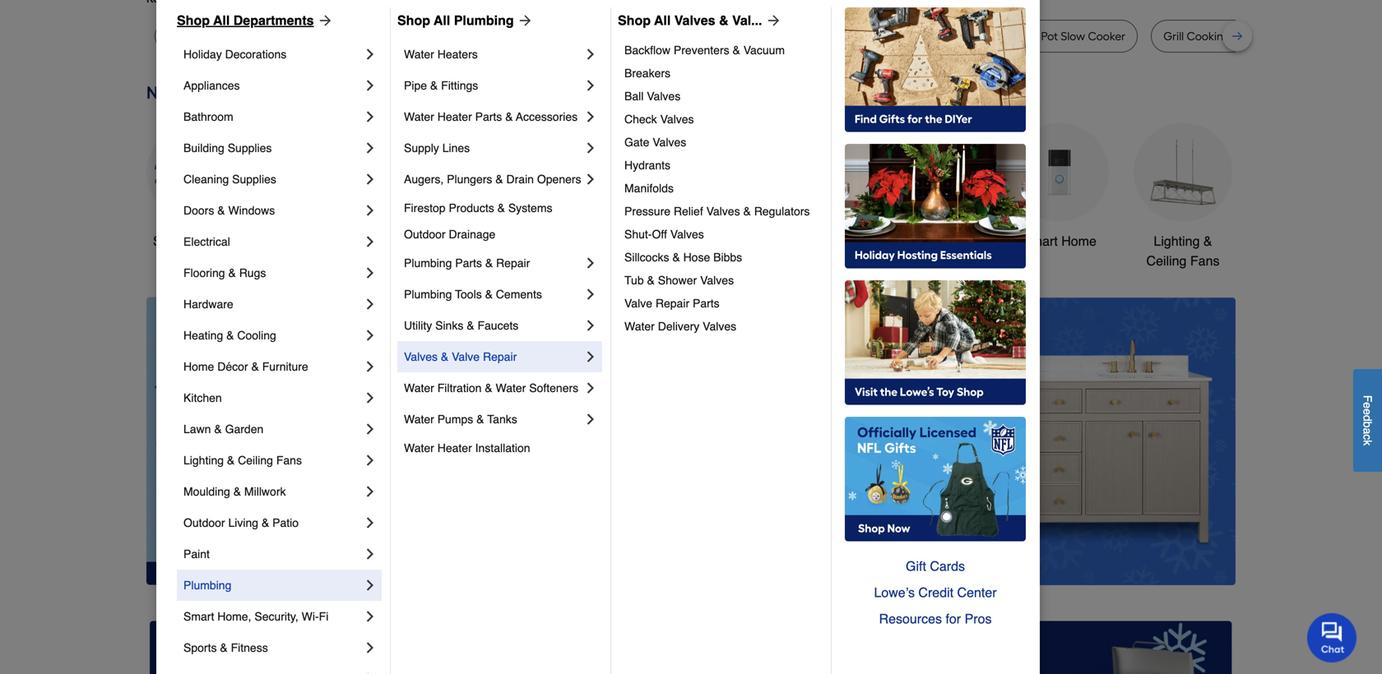 Task type: describe. For each thing, give the bounding box(es) containing it.
equipment
[[782, 253, 845, 269]]

gift
[[906, 559, 926, 574]]

water up the tanks on the bottom of page
[[496, 382, 526, 395]]

appliances
[[184, 79, 240, 92]]

valves up warmer
[[675, 13, 716, 28]]

1 slow from the left
[[167, 29, 191, 43]]

pot for crock pot slow cooker
[[1041, 29, 1058, 43]]

plumbing link
[[184, 570, 362, 602]]

1 horizontal spatial lighting & ceiling fans
[[1147, 234, 1220, 269]]

crock for crock pot slow cooker
[[1008, 29, 1039, 43]]

relief
[[674, 205, 703, 218]]

visit the lowe's toy shop. image
[[845, 281, 1026, 406]]

chevron right image for water heater parts & accessories
[[583, 109, 599, 125]]

doors & windows link
[[184, 195, 362, 226]]

outdoor drainage
[[404, 228, 496, 241]]

check valves link
[[625, 108, 820, 131]]

chevron right image for lighting & ceiling fans
[[362, 453, 379, 469]]

chevron right image for paint
[[362, 546, 379, 563]]

& inside lighting & ceiling fans
[[1204, 234, 1213, 249]]

tools for plumbing tools & cements
[[455, 288, 482, 301]]

water heater installation
[[404, 442, 530, 455]]

slow cooker
[[167, 29, 232, 43]]

chevron right image for bathroom
[[362, 109, 379, 125]]

up to 35 percent off select small appliances. image
[[520, 622, 863, 675]]

supplies for building supplies
[[228, 142, 272, 155]]

microwave countertop
[[492, 29, 612, 43]]

utility sinks & faucets link
[[404, 310, 583, 342]]

departments
[[233, 13, 314, 28]]

water delivery valves
[[625, 320, 737, 333]]

2 e from the top
[[1361, 409, 1375, 415]]

cards
[[930, 559, 965, 574]]

for
[[946, 612, 961, 627]]

tub
[[625, 274, 644, 287]]

flooring
[[184, 267, 225, 280]]

warming
[[1277, 29, 1326, 43]]

paint link
[[184, 539, 362, 570]]

building supplies link
[[184, 132, 362, 164]]

water for water pumps & tanks
[[404, 413, 434, 426]]

center
[[957, 585, 997, 601]]

water heaters link
[[404, 39, 583, 70]]

shop
[[153, 234, 184, 249]]

holiday decorations link
[[184, 39, 362, 70]]

supply
[[404, 142, 439, 155]]

credit
[[919, 585, 954, 601]]

f
[[1361, 396, 1375, 403]]

plumbing up water heaters link
[[454, 13, 514, 28]]

tools up plumbing parts & repair
[[427, 234, 458, 249]]

chevron right image for water filtration & water softeners
[[583, 380, 599, 397]]

grill cooking grate & warming rack
[[1164, 29, 1355, 43]]

parts for valve
[[693, 297, 720, 310]]

grate
[[1234, 29, 1264, 43]]

food
[[650, 29, 676, 43]]

pot for crock pot
[[303, 29, 320, 43]]

gift cards
[[906, 559, 965, 574]]

shop for shop all departments
[[177, 13, 210, 28]]

chevron right image for water heaters
[[583, 46, 599, 63]]

installation
[[475, 442, 530, 455]]

crock for crock pot
[[270, 29, 300, 43]]

outdoor tools & equipment
[[766, 234, 860, 269]]

recommended searches for you heading
[[146, 0, 1236, 7]]

chevron right image for water pumps & tanks
[[583, 411, 599, 428]]

plumbing tools & cements
[[404, 288, 542, 301]]

crock pot cooking pot
[[760, 29, 876, 43]]

pressure relief valves & regulators
[[625, 205, 810, 218]]

millwork
[[244, 486, 286, 499]]

lawn & garden
[[184, 423, 264, 436]]

lawn
[[184, 423, 211, 436]]

pros
[[965, 612, 992, 627]]

outdoor living & patio link
[[184, 508, 362, 539]]

1 vertical spatial repair
[[656, 297, 690, 310]]

holiday decorations
[[184, 48, 287, 61]]

flooring & rugs link
[[184, 258, 362, 289]]

resources for pros
[[879, 612, 992, 627]]

flooring & rugs
[[184, 267, 266, 280]]

hardware
[[184, 298, 233, 311]]

parts inside "link"
[[455, 257, 482, 270]]

shut-
[[625, 228, 652, 241]]

repair for valves & valve repair
[[483, 351, 517, 364]]

chat invite button image
[[1308, 613, 1358, 663]]

water heater installation link
[[404, 435, 599, 462]]

wi-
[[302, 611, 319, 624]]

water heaters
[[404, 48, 478, 61]]

1 horizontal spatial bathroom
[[908, 234, 965, 249]]

utility sinks & faucets
[[404, 319, 519, 332]]

0 horizontal spatial lighting
[[184, 454, 224, 467]]

chevron right image for moulding & millwork
[[362, 484, 379, 500]]

lines
[[442, 142, 470, 155]]

drainage
[[449, 228, 496, 241]]

outdoor drainage link
[[404, 221, 599, 248]]

chevron right image for building supplies
[[362, 140, 379, 156]]

& inside backflow preventers & vacuum breakers
[[733, 44, 740, 57]]

lowe's credit center link
[[845, 580, 1026, 606]]

0 vertical spatial lighting & ceiling fans link
[[1134, 123, 1233, 271]]

smart for smart home, security, wi-fi
[[184, 611, 214, 624]]

valves down relief
[[670, 228, 704, 241]]

water for water filtration & water softeners
[[404, 382, 434, 395]]

pressure relief valves & regulators link
[[625, 200, 820, 223]]

0 horizontal spatial fans
[[276, 454, 302, 467]]

sillcocks & hose bibbs
[[625, 251, 742, 264]]

shop for shop all plumbing
[[397, 13, 430, 28]]

pipe
[[404, 79, 427, 92]]

2 cooking from the left
[[1187, 29, 1231, 43]]

garden
[[225, 423, 264, 436]]

cleaning
[[184, 173, 229, 186]]

doors & windows
[[184, 204, 275, 217]]

triple
[[358, 29, 387, 43]]

lighting inside lighting & ceiling fans
[[1154, 234, 1200, 249]]

moulding
[[184, 486, 230, 499]]

patio
[[273, 517, 299, 530]]

1 horizontal spatial arrow right image
[[1206, 441, 1222, 458]]

hardware link
[[184, 289, 362, 320]]

pipe & fittings
[[404, 79, 478, 92]]

building
[[184, 142, 225, 155]]

all for deals
[[187, 234, 201, 249]]

crock for crock pot cooking pot
[[760, 29, 790, 43]]

heater for parts
[[438, 110, 472, 123]]

moulding & millwork
[[184, 486, 286, 499]]

& inside outdoor tools & equipment
[[851, 234, 860, 249]]

triple slow cooker
[[358, 29, 454, 43]]

supply lines
[[404, 142, 470, 155]]

water heater parts & accessories
[[404, 110, 578, 123]]

chevron right image for home décor & furniture
[[362, 359, 379, 375]]

check valves
[[625, 113, 694, 126]]

chevron right image for lawn & garden
[[362, 421, 379, 438]]

shop all plumbing
[[397, 13, 514, 28]]

plumbing tools & cements link
[[404, 279, 583, 310]]

scroll to item #5 element
[[911, 554, 954, 564]]

pot for instant pot
[[953, 29, 970, 43]]

ball valves
[[625, 90, 681, 103]]

valves down utility
[[404, 351, 438, 364]]

1 cooking from the left
[[813, 29, 857, 43]]

chevron right image for plumbing tools & cements
[[583, 286, 599, 303]]

chevron right image for electrical
[[362, 234, 379, 250]]

1 cooker from the left
[[194, 29, 232, 43]]

2 slow from the left
[[389, 29, 414, 43]]

ceiling inside lighting & ceiling fans
[[1147, 253, 1187, 269]]

fittings
[[441, 79, 478, 92]]

firestop products & systems
[[404, 202, 553, 215]]

get up to 2 free select tools or batteries when you buy 1 with select purchases. image
[[150, 622, 493, 675]]

valves down new deals every day during 25 days of deals image
[[660, 113, 694, 126]]

warmer
[[679, 29, 722, 43]]

windows
[[228, 204, 275, 217]]

1 vertical spatial ceiling
[[238, 454, 273, 467]]

heater for installation
[[438, 442, 472, 455]]

smart for smart home
[[1023, 234, 1058, 249]]

up to 30 percent off select grills and accessories. image
[[889, 622, 1233, 675]]

hydrants link
[[625, 154, 820, 177]]

shop all departments link
[[177, 11, 334, 30]]

val...
[[732, 13, 762, 28]]

chevron right image for hardware
[[362, 296, 379, 313]]

1 vertical spatial home
[[184, 360, 214, 374]]

all for departments
[[213, 13, 230, 28]]

water for water delivery valves
[[625, 320, 655, 333]]

deals
[[205, 234, 239, 249]]

manifolds
[[625, 182, 674, 195]]

chevron right image for holiday decorations
[[362, 46, 379, 63]]



Task type: locate. For each thing, give the bounding box(es) containing it.
2 horizontal spatial shop
[[618, 13, 651, 28]]

2 vertical spatial parts
[[693, 297, 720, 310]]

cooker
[[194, 29, 232, 43], [417, 29, 454, 43], [1088, 29, 1126, 43]]

0 vertical spatial supplies
[[228, 142, 272, 155]]

chevron right image for cleaning supplies
[[362, 171, 379, 188]]

building supplies
[[184, 142, 272, 155]]

0 vertical spatial parts
[[475, 110, 502, 123]]

1 vertical spatial lighting
[[184, 454, 224, 467]]

parts down drainage
[[455, 257, 482, 270]]

water down the triple slow cooker
[[404, 48, 434, 61]]

ceiling
[[1147, 253, 1187, 269], [238, 454, 273, 467]]

plumbing down outdoor drainage
[[404, 257, 452, 270]]

sillcocks
[[625, 251, 669, 264]]

1 e from the top
[[1361, 403, 1375, 409]]

0 vertical spatial valve
[[625, 297, 653, 310]]

drain
[[507, 173, 534, 186]]

1 horizontal spatial lighting & ceiling fans link
[[1134, 123, 1233, 271]]

fitness
[[231, 642, 268, 655]]

lowe's
[[874, 585, 915, 601]]

2 cooker from the left
[[417, 29, 454, 43]]

supply lines link
[[404, 132, 583, 164]]

water left filtration
[[404, 382, 434, 395]]

décor
[[217, 360, 248, 374]]

chevron right image
[[583, 46, 599, 63], [362, 77, 379, 94], [362, 140, 379, 156], [583, 171, 599, 188], [362, 202, 379, 219], [362, 234, 379, 250], [583, 349, 599, 365], [362, 390, 379, 407], [362, 453, 379, 469], [362, 484, 379, 500], [362, 515, 379, 532], [362, 578, 379, 594]]

repair up water filtration & water softeners link on the left
[[483, 351, 517, 364]]

shop all valves & val...
[[618, 13, 762, 28]]

decorations down the shop all departments link
[[225, 48, 287, 61]]

1 horizontal spatial home
[[1062, 234, 1097, 249]]

doors
[[184, 204, 214, 217]]

water left arrow left image
[[404, 442, 434, 455]]

outdoor for outdoor drainage
[[404, 228, 446, 241]]

chevron right image for utility sinks & faucets
[[583, 318, 599, 334]]

3 pot from the left
[[859, 29, 876, 43]]

1 horizontal spatial fans
[[1191, 253, 1220, 269]]

kitchen up sillcocks
[[642, 234, 686, 249]]

0 vertical spatial decorations
[[225, 48, 287, 61]]

sinks
[[435, 319, 464, 332]]

1 vertical spatial kitchen
[[184, 392, 222, 405]]

tub & shower valves
[[625, 274, 734, 287]]

1 horizontal spatial arrow right image
[[514, 12, 534, 29]]

off
[[652, 228, 667, 241]]

0 horizontal spatial arrow right image
[[762, 12, 782, 29]]

officially licensed n f l gifts. shop now. image
[[845, 417, 1026, 542]]

e
[[1361, 403, 1375, 409], [1361, 409, 1375, 415]]

0 vertical spatial smart
[[1023, 234, 1058, 249]]

rugs
[[239, 267, 266, 280]]

new deals every day during 25 days of deals image
[[146, 79, 1236, 107]]

0 vertical spatial home
[[1062, 234, 1097, 249]]

2 crock from the left
[[760, 29, 790, 43]]

valves up 'valve repair parts' link
[[700, 274, 734, 287]]

shut-off valves
[[625, 228, 704, 241]]

heating
[[184, 329, 223, 342]]

fi
[[319, 611, 329, 624]]

0 horizontal spatial bathroom
[[184, 110, 233, 123]]

3 cooker from the left
[[1088, 29, 1126, 43]]

0 horizontal spatial cooker
[[194, 29, 232, 43]]

faucets down plumbing tools & cements link
[[478, 319, 519, 332]]

parts down the pipe & fittings link
[[475, 110, 502, 123]]

0 horizontal spatial lighting & ceiling fans link
[[184, 445, 362, 476]]

cooker left grill
[[1088, 29, 1126, 43]]

outdoor inside outdoor tools & equipment
[[766, 234, 814, 249]]

0 horizontal spatial cooking
[[813, 29, 857, 43]]

3 crock from the left
[[1008, 29, 1039, 43]]

chevron right image for valves & valve repair
[[583, 349, 599, 365]]

shop for shop all valves & val...
[[618, 13, 651, 28]]

tub & shower valves link
[[625, 269, 820, 292]]

0 vertical spatial arrow right image
[[762, 12, 782, 29]]

chevron right image for heating & cooling
[[362, 328, 379, 344]]

2 arrow right image from the left
[[514, 12, 534, 29]]

plungers
[[447, 173, 492, 186]]

arrow right image up crock pot
[[314, 12, 334, 29]]

2 heater from the top
[[438, 442, 472, 455]]

all up the food
[[654, 13, 671, 28]]

arrow left image
[[453, 441, 469, 458]]

kitchen for kitchen faucets
[[642, 234, 686, 249]]

bibbs
[[714, 251, 742, 264]]

decorations inside christmas decorations 'link'
[[531, 253, 601, 269]]

decorations for christmas
[[531, 253, 601, 269]]

shut-off valves link
[[625, 223, 820, 246]]

ball valves link
[[625, 85, 820, 108]]

2 horizontal spatial cooker
[[1088, 29, 1126, 43]]

1 vertical spatial valve
[[452, 351, 480, 364]]

0 vertical spatial lighting & ceiling fans
[[1147, 234, 1220, 269]]

1 horizontal spatial smart
[[1023, 234, 1058, 249]]

chevron right image
[[362, 46, 379, 63], [583, 77, 599, 94], [362, 109, 379, 125], [583, 109, 599, 125], [583, 140, 599, 156], [362, 171, 379, 188], [583, 255, 599, 272], [362, 265, 379, 281], [583, 286, 599, 303], [362, 296, 379, 313], [583, 318, 599, 334], [362, 328, 379, 344], [362, 359, 379, 375], [583, 380, 599, 397], [583, 411, 599, 428], [362, 421, 379, 438], [362, 546, 379, 563], [362, 609, 379, 625], [362, 640, 379, 657], [362, 671, 379, 675]]

repair
[[496, 257, 530, 270], [656, 297, 690, 310], [483, 351, 517, 364]]

arrow right image
[[762, 12, 782, 29], [1206, 441, 1222, 458]]

kitchen up lawn
[[184, 392, 222, 405]]

3 shop from the left
[[618, 13, 651, 28]]

decorations down christmas
[[531, 253, 601, 269]]

4 pot from the left
[[953, 29, 970, 43]]

0 horizontal spatial slow
[[167, 29, 191, 43]]

accessories
[[516, 110, 578, 123]]

chevron right image for smart home, security, wi-fi
[[362, 609, 379, 625]]

1 horizontal spatial lighting
[[1154, 234, 1200, 249]]

smart home link
[[1011, 123, 1109, 251]]

backflow preventers & vacuum breakers link
[[625, 39, 820, 85]]

repair down outdoor drainage link
[[496, 257, 530, 270]]

0 horizontal spatial outdoor
[[184, 517, 225, 530]]

shop up the triple slow cooker
[[397, 13, 430, 28]]

valves up check valves
[[647, 90, 681, 103]]

0 vertical spatial bathroom
[[184, 110, 233, 123]]

water inside water heaters link
[[404, 48, 434, 61]]

2 vertical spatial repair
[[483, 351, 517, 364]]

1 vertical spatial parts
[[455, 257, 482, 270]]

decorations for holiday
[[225, 48, 287, 61]]

0 vertical spatial repair
[[496, 257, 530, 270]]

supplies up windows on the top of the page
[[232, 173, 276, 186]]

tools down plumbing parts & repair
[[455, 288, 482, 301]]

shop up slow cooker
[[177, 13, 210, 28]]

smart home
[[1023, 234, 1097, 249]]

1 vertical spatial lighting & ceiling fans link
[[184, 445, 362, 476]]

products
[[449, 202, 494, 215]]

chevron right image for pipe & fittings
[[583, 77, 599, 94]]

up to 40 percent off select vanities. plus get free local delivery on select vanities. image
[[439, 297, 1236, 586]]

water for water heaters
[[404, 48, 434, 61]]

tools for outdoor tools & equipment
[[817, 234, 848, 249]]

hydrants
[[625, 159, 671, 172]]

1 vertical spatial arrow right image
[[1206, 441, 1222, 458]]

scroll to item #2 image
[[793, 556, 832, 562]]

kitchen for kitchen
[[184, 392, 222, 405]]

gift cards link
[[845, 554, 1026, 580]]

all up water heaters
[[434, 13, 450, 28]]

chevron right image for flooring & rugs
[[362, 265, 379, 281]]

paint
[[184, 548, 210, 561]]

water inside water pumps & tanks link
[[404, 413, 434, 426]]

0 horizontal spatial shop
[[177, 13, 210, 28]]

food warmer
[[650, 29, 722, 43]]

1 horizontal spatial valve
[[625, 297, 653, 310]]

0 horizontal spatial crock
[[270, 29, 300, 43]]

tools up the equipment
[[817, 234, 848, 249]]

holiday hosting essentials. image
[[845, 144, 1026, 269]]

1 vertical spatial decorations
[[531, 253, 601, 269]]

1 horizontal spatial decorations
[[531, 253, 601, 269]]

valve repair parts
[[625, 297, 720, 310]]

1 horizontal spatial cooking
[[1187, 29, 1231, 43]]

plumbing down paint
[[184, 579, 232, 592]]

crock right 'instant pot'
[[1008, 29, 1039, 43]]

chevron right image for kitchen
[[362, 390, 379, 407]]

systems
[[508, 202, 553, 215]]

arrow right image for shop all departments
[[314, 12, 334, 29]]

1 horizontal spatial cooker
[[417, 29, 454, 43]]

outdoor for outdoor tools & equipment
[[766, 234, 814, 249]]

1 vertical spatial heater
[[438, 442, 472, 455]]

instant
[[914, 29, 950, 43]]

faucets up 'bibbs'
[[690, 234, 737, 249]]

3 slow from the left
[[1061, 29, 1085, 43]]

chevron right image for augers, plungers & drain openers
[[583, 171, 599, 188]]

1 heater from the top
[[438, 110, 472, 123]]

b
[[1361, 422, 1375, 428]]

parts
[[475, 110, 502, 123], [455, 257, 482, 270], [693, 297, 720, 310]]

firestop
[[404, 202, 446, 215]]

electrical link
[[184, 226, 362, 258]]

softeners
[[529, 382, 579, 395]]

water up supply
[[404, 110, 434, 123]]

0 horizontal spatial kitchen
[[184, 392, 222, 405]]

chevron right image for outdoor living & patio
[[362, 515, 379, 532]]

1 vertical spatial smart
[[184, 611, 214, 624]]

outdoor living & patio
[[184, 517, 299, 530]]

heater up lines
[[438, 110, 472, 123]]

grill
[[1164, 29, 1184, 43]]

1 pot from the left
[[303, 29, 320, 43]]

augers, plungers & drain openers link
[[404, 164, 583, 195]]

valve down "tub"
[[625, 297, 653, 310]]

kitchen link
[[184, 383, 362, 414]]

repair for plumbing parts & repair
[[496, 257, 530, 270]]

water for water heater installation
[[404, 442, 434, 455]]

gate valves
[[625, 136, 686, 149]]

1 shop from the left
[[177, 13, 210, 28]]

0 horizontal spatial decorations
[[225, 48, 287, 61]]

0 horizontal spatial home
[[184, 360, 214, 374]]

1 horizontal spatial outdoor
[[404, 228, 446, 241]]

chevron right image for doors & windows
[[362, 202, 379, 219]]

valves & valve repair link
[[404, 342, 583, 373]]

0 horizontal spatial arrow right image
[[314, 12, 334, 29]]

& inside "link"
[[485, 257, 493, 270]]

check
[[625, 113, 657, 126]]

1 horizontal spatial shop
[[397, 13, 430, 28]]

plumbing for plumbing
[[184, 579, 232, 592]]

2 pot from the left
[[793, 29, 810, 43]]

water pumps & tanks
[[404, 413, 517, 426]]

plumbing for plumbing parts & repair
[[404, 257, 452, 270]]

1 horizontal spatial kitchen
[[642, 234, 686, 249]]

tanks
[[487, 413, 517, 426]]

heater inside 'link'
[[438, 442, 472, 455]]

2 horizontal spatial crock
[[1008, 29, 1039, 43]]

find gifts for the diyer. image
[[845, 7, 1026, 132]]

0 horizontal spatial smart
[[184, 611, 214, 624]]

0 horizontal spatial faucets
[[478, 319, 519, 332]]

parts up water delivery valves link
[[693, 297, 720, 310]]

water delivery valves link
[[625, 315, 820, 338]]

delivery
[[658, 320, 700, 333]]

5 pot from the left
[[1041, 29, 1058, 43]]

cooker up water heaters
[[417, 29, 454, 43]]

heaters
[[438, 48, 478, 61]]

water left delivery
[[625, 320, 655, 333]]

hose
[[683, 251, 710, 264]]

scroll to item #4 image
[[872, 556, 911, 562]]

heating & cooling
[[184, 329, 276, 342]]

1 vertical spatial faucets
[[478, 319, 519, 332]]

1 horizontal spatial bathroom link
[[887, 123, 986, 251]]

arrow right image inside the shop all departments link
[[314, 12, 334, 29]]

a
[[1361, 428, 1375, 435]]

d
[[1361, 415, 1375, 422]]

0 vertical spatial lighting
[[1154, 234, 1200, 249]]

smart
[[1023, 234, 1058, 249], [184, 611, 214, 624]]

outdoor down 'firestop'
[[404, 228, 446, 241]]

decorations inside holiday decorations link
[[225, 48, 287, 61]]

2 horizontal spatial outdoor
[[766, 234, 814, 249]]

1 horizontal spatial ceiling
[[1147, 253, 1187, 269]]

valve down utility sinks & faucets
[[452, 351, 480, 364]]

1 crock from the left
[[270, 29, 300, 43]]

water inside water heater parts & accessories link
[[404, 110, 434, 123]]

repair inside "link"
[[496, 257, 530, 270]]

outdoor down moulding
[[184, 517, 225, 530]]

bathroom
[[184, 110, 233, 123], [908, 234, 965, 249]]

0 horizontal spatial bathroom link
[[184, 101, 362, 132]]

outdoor for outdoor living & patio
[[184, 517, 225, 530]]

resources for pros link
[[845, 606, 1026, 633]]

shop up the food
[[618, 13, 651, 28]]

0 vertical spatial kitchen
[[642, 234, 686, 249]]

0 vertical spatial faucets
[[690, 234, 737, 249]]

water pumps & tanks link
[[404, 404, 583, 435]]

valves down 'valve repair parts' link
[[703, 320, 737, 333]]

christmas decorations link
[[517, 123, 616, 271]]

1 vertical spatial bathroom
[[908, 234, 965, 249]]

chevron right image for plumbing
[[362, 578, 379, 594]]

outdoor up the equipment
[[766, 234, 814, 249]]

chevron right image for supply lines
[[583, 140, 599, 156]]

chevron right image for sports & fitness
[[362, 640, 379, 657]]

valves up 'shut-off valves' link
[[707, 205, 740, 218]]

repair down shower
[[656, 297, 690, 310]]

arrow right image
[[314, 12, 334, 29], [514, 12, 534, 29]]

lighting & ceiling fans
[[1147, 234, 1220, 269], [184, 454, 302, 467]]

all up slow cooker
[[213, 13, 230, 28]]

fans
[[1191, 253, 1220, 269], [276, 454, 302, 467]]

e up 'b'
[[1361, 409, 1375, 415]]

plumbing up utility
[[404, 288, 452, 301]]

water left pumps
[[404, 413, 434, 426]]

0 horizontal spatial ceiling
[[238, 454, 273, 467]]

crock down departments at the left top of the page
[[270, 29, 300, 43]]

chevron right image for appliances
[[362, 77, 379, 94]]

water inside water delivery valves link
[[625, 320, 655, 333]]

arrow right image inside shop all plumbing link
[[514, 12, 534, 29]]

e up d
[[1361, 403, 1375, 409]]

moulding & millwork link
[[184, 476, 362, 508]]

tools inside outdoor tools & equipment
[[817, 234, 848, 249]]

1 vertical spatial fans
[[276, 454, 302, 467]]

0 vertical spatial ceiling
[[1147, 253, 1187, 269]]

sports
[[184, 642, 217, 655]]

plumbing
[[454, 13, 514, 28], [404, 257, 452, 270], [404, 288, 452, 301], [184, 579, 232, 592]]

all right shop
[[187, 234, 201, 249]]

arrow right image for shop all plumbing
[[514, 12, 534, 29]]

all for plumbing
[[434, 13, 450, 28]]

0 vertical spatial fans
[[1191, 253, 1220, 269]]

heater down pumps
[[438, 442, 472, 455]]

1 arrow right image from the left
[[314, 12, 334, 29]]

supplies up cleaning supplies
[[228, 142, 272, 155]]

pot for crock pot cooking pot
[[793, 29, 810, 43]]

arrow right image inside shop all valves & val... link
[[762, 12, 782, 29]]

water for water heater parts & accessories
[[404, 110, 434, 123]]

1 horizontal spatial crock
[[760, 29, 790, 43]]

shop
[[177, 13, 210, 28], [397, 13, 430, 28], [618, 13, 651, 28]]

plumbing inside "link"
[[404, 257, 452, 270]]

pipe & fittings link
[[404, 70, 583, 101]]

fans inside lighting & ceiling fans
[[1191, 253, 1220, 269]]

valves
[[675, 13, 716, 28], [647, 90, 681, 103], [660, 113, 694, 126], [653, 136, 686, 149], [707, 205, 740, 218], [670, 228, 704, 241], [700, 274, 734, 287], [703, 320, 737, 333], [404, 351, 438, 364]]

1 horizontal spatial slow
[[389, 29, 414, 43]]

1 vertical spatial supplies
[[232, 173, 276, 186]]

decorations
[[225, 48, 287, 61], [531, 253, 601, 269]]

0 horizontal spatial valve
[[452, 351, 480, 364]]

supplies for cleaning supplies
[[232, 173, 276, 186]]

faucets
[[690, 234, 737, 249], [478, 319, 519, 332]]

0 horizontal spatial lighting & ceiling fans
[[184, 454, 302, 467]]

chevron right image for plumbing parts & repair
[[583, 255, 599, 272]]

manifolds link
[[625, 177, 820, 200]]

1 vertical spatial lighting & ceiling fans
[[184, 454, 302, 467]]

2 shop from the left
[[397, 13, 430, 28]]

2 horizontal spatial slow
[[1061, 29, 1085, 43]]

plumbing for plumbing tools & cements
[[404, 288, 452, 301]]

shop these last-minute gifts. $99 or less. quantities are limited and won't last. image
[[146, 297, 412, 585]]

0 vertical spatial heater
[[438, 110, 472, 123]]

parts for water
[[475, 110, 502, 123]]

valves down check valves
[[653, 136, 686, 149]]

crock up vacuum
[[760, 29, 790, 43]]

smart home, security, wi-fi
[[184, 611, 329, 624]]

water inside "water heater installation" 'link'
[[404, 442, 434, 455]]

christmas
[[537, 234, 596, 249]]

home décor & furniture link
[[184, 351, 362, 383]]

all for valves
[[654, 13, 671, 28]]

1 horizontal spatial faucets
[[690, 234, 737, 249]]

appliances link
[[184, 70, 362, 101]]

arrow right image up microwave
[[514, 12, 534, 29]]

cooker up holiday
[[194, 29, 232, 43]]



Task type: vqa. For each thing, say whether or not it's contained in the screenshot.
extra
no



